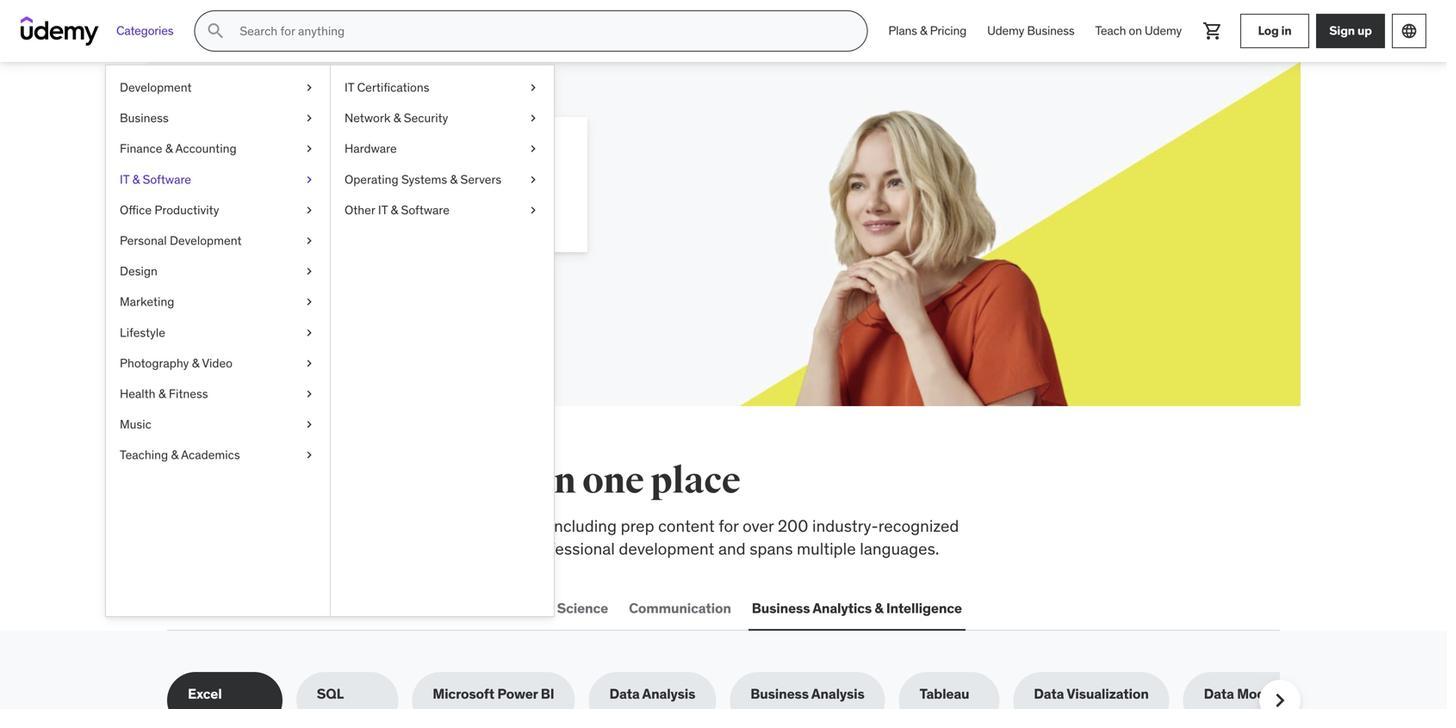 Task type: describe. For each thing, give the bounding box(es) containing it.
other
[[345, 202, 375, 218]]

certifications,
[[167, 539, 266, 560]]

bi
[[541, 686, 554, 704]]

15.
[[354, 199, 370, 217]]

it certifications button
[[306, 589, 415, 630]]

& for security
[[394, 110, 401, 126]]

200
[[778, 516, 809, 537]]

it for it certifications link
[[345, 80, 354, 95]]

starting
[[455, 180, 504, 197]]

power
[[497, 686, 538, 704]]

photography
[[120, 356, 189, 371]]

& for pricing
[[920, 23, 927, 39]]

need
[[453, 459, 536, 504]]

operating systems & servers link
[[331, 164, 554, 195]]

xsmall image for design
[[302, 263, 316, 280]]

accounting
[[175, 141, 237, 157]]

music link
[[106, 410, 330, 440]]

xsmall image for photography & video
[[302, 355, 316, 372]]

plans & pricing
[[889, 23, 967, 39]]

leadership
[[432, 600, 503, 618]]

development for personal
[[170, 233, 242, 249]]

place
[[651, 459, 741, 504]]

& inside button
[[875, 600, 884, 618]]

it & software link
[[106, 164, 330, 195]]

communication button
[[626, 589, 735, 630]]

log in link
[[1241, 14, 1310, 48]]

business analytics & intelligence
[[752, 600, 962, 618]]

xsmall image for it & software
[[302, 171, 316, 188]]

sign
[[1330, 23, 1355, 38]]

up
[[1358, 23, 1372, 38]]

software inside the it & software 'link'
[[143, 172, 191, 187]]

teach on udemy
[[1096, 23, 1182, 39]]

xsmall image for lifestyle
[[302, 325, 316, 341]]

at
[[508, 180, 520, 197]]

xsmall image for hardware
[[526, 141, 540, 157]]

plans & pricing link
[[878, 10, 977, 52]]

xsmall image for network & security
[[526, 110, 540, 127]]

xsmall image for other it & software
[[526, 202, 540, 219]]

sign up
[[1330, 23, 1372, 38]]

0 vertical spatial in
[[1282, 23, 1292, 38]]

Search for anything text field
[[236, 16, 846, 46]]

& for fitness
[[158, 386, 166, 402]]

data for data modeling
[[1204, 686, 1234, 704]]

xsmall image for office productivity
[[302, 202, 316, 219]]

development
[[619, 539, 715, 560]]

it certifications for it certifications link
[[345, 80, 430, 95]]

design
[[120, 264, 158, 279]]

submit search image
[[205, 21, 226, 41]]

office
[[120, 202, 152, 218]]

xsmall image for marketing
[[302, 294, 316, 311]]

hardware link
[[331, 134, 554, 164]]

xsmall image for business
[[302, 110, 316, 127]]

science
[[557, 600, 608, 618]]

it for the it certifications button
[[309, 600, 321, 618]]

supports
[[356, 539, 421, 560]]

for inside covering critical workplace skills to technical topics, including prep content for over 200 industry-recognized certifications, our catalog supports well-rounded professional development and spans multiple languages.
[[719, 516, 739, 537]]

with
[[366, 180, 393, 197]]

potential
[[309, 180, 363, 197]]

covering
[[167, 516, 233, 537]]

network & security
[[345, 110, 448, 126]]

log
[[1258, 23, 1279, 38]]

business for business
[[120, 110, 169, 126]]

business link
[[106, 103, 330, 134]]

& left servers at the left of page
[[450, 172, 458, 187]]

technical
[[428, 516, 494, 537]]

certifications for it certifications link
[[357, 80, 430, 95]]

just
[[523, 180, 546, 197]]

prep
[[621, 516, 654, 537]]

analysis for data analysis
[[642, 686, 696, 704]]

teaching
[[120, 448, 168, 463]]

topic filters element
[[167, 673, 1318, 710]]

udemy business link
[[977, 10, 1085, 52]]

personal development
[[120, 233, 242, 249]]

data science button
[[521, 589, 612, 630]]

the
[[224, 459, 279, 504]]

1 udemy from the left
[[987, 23, 1025, 39]]

industry-
[[813, 516, 879, 537]]

workplace
[[290, 516, 365, 537]]

all
[[167, 459, 218, 504]]

music
[[120, 417, 151, 433]]

it & software
[[120, 172, 191, 187]]

personal development link
[[106, 226, 330, 256]]

academics
[[181, 448, 240, 463]]

for inside skills for your future expand your potential with a course. starting at just $12.99 through dec 15.
[[312, 137, 352, 173]]

intelligence
[[886, 600, 962, 618]]

excel
[[188, 686, 222, 704]]

leadership button
[[429, 589, 507, 630]]

teaching & academics
[[120, 448, 240, 463]]

udemy image
[[21, 16, 99, 46]]

expand
[[229, 180, 276, 197]]

servers
[[461, 172, 502, 187]]

0 vertical spatial your
[[357, 137, 419, 173]]

log in
[[1258, 23, 1292, 38]]

video
[[202, 356, 233, 371]]

photography & video
[[120, 356, 233, 371]]

and
[[719, 539, 746, 560]]

software inside other it & software link
[[401, 202, 450, 218]]

& down a
[[391, 202, 398, 218]]

well-
[[425, 539, 461, 560]]

$12.99
[[229, 199, 271, 217]]

topics,
[[498, 516, 546, 537]]

personal
[[120, 233, 167, 249]]

lifestyle link
[[106, 318, 330, 348]]

finance & accounting link
[[106, 134, 330, 164]]

& for software
[[132, 172, 140, 187]]

& for academics
[[171, 448, 178, 463]]

xsmall image for operating systems & servers
[[526, 171, 540, 188]]

web
[[171, 600, 200, 618]]

critical
[[237, 516, 286, 537]]

hardware
[[345, 141, 397, 157]]

choose a language image
[[1401, 22, 1418, 40]]



Task type: locate. For each thing, give the bounding box(es) containing it.
udemy right pricing
[[987, 23, 1025, 39]]

it
[[345, 80, 354, 95], [120, 172, 129, 187], [378, 202, 388, 218], [309, 600, 321, 618]]

recognized
[[879, 516, 959, 537]]

it certifications inside button
[[309, 600, 411, 618]]

business for business analytics & intelligence
[[752, 600, 810, 618]]

&
[[920, 23, 927, 39], [394, 110, 401, 126], [165, 141, 173, 157], [132, 172, 140, 187], [450, 172, 458, 187], [391, 202, 398, 218], [192, 356, 199, 371], [158, 386, 166, 402], [171, 448, 178, 463], [875, 600, 884, 618]]

data left science
[[524, 600, 554, 618]]

xsmall image inside operating systems & servers link
[[526, 171, 540, 188]]

business analytics & intelligence button
[[749, 589, 966, 630]]

1 vertical spatial your
[[279, 180, 305, 197]]

security
[[404, 110, 448, 126]]

1 horizontal spatial analysis
[[812, 686, 865, 704]]

& for video
[[192, 356, 199, 371]]

1 analysis from the left
[[642, 686, 696, 704]]

data left the visualization
[[1034, 686, 1064, 704]]

skills up the supports
[[369, 516, 405, 537]]

0 vertical spatial software
[[143, 172, 191, 187]]

business inside business link
[[120, 110, 169, 126]]

xsmall image inside photography & video link
[[302, 355, 316, 372]]

it certifications for the it certifications button
[[309, 600, 411, 618]]

it inside button
[[309, 600, 321, 618]]

operating
[[345, 172, 399, 187]]

certifications inside button
[[324, 600, 411, 618]]

microsoft power bi
[[433, 686, 554, 704]]

over
[[743, 516, 774, 537]]

next image
[[1267, 688, 1294, 710]]

xsmall image inside hardware link
[[526, 141, 540, 157]]

xsmall image inside network & security link
[[526, 110, 540, 127]]

fitness
[[169, 386, 208, 402]]

1 vertical spatial development
[[170, 233, 242, 249]]

health
[[120, 386, 156, 402]]

business for business analysis
[[751, 686, 809, 704]]

data for data science
[[524, 600, 554, 618]]

photography & video link
[[106, 348, 330, 379]]

0 vertical spatial certifications
[[357, 80, 430, 95]]

analytics
[[813, 600, 872, 618]]

development down office productivity link
[[170, 233, 242, 249]]

1 vertical spatial certifications
[[324, 600, 411, 618]]

& right plans
[[920, 23, 927, 39]]

sign up link
[[1317, 14, 1385, 48]]

teaching & academics link
[[106, 440, 330, 471]]

udemy right on
[[1145, 23, 1182, 39]]

1 vertical spatial for
[[719, 516, 739, 537]]

data
[[524, 600, 554, 618], [610, 686, 640, 704], [1034, 686, 1064, 704], [1204, 686, 1234, 704]]

it inside 'link'
[[120, 172, 129, 187]]

skills up workplace
[[286, 459, 378, 504]]

& right finance
[[165, 141, 173, 157]]

one
[[582, 459, 644, 504]]

it for the it & software 'link'
[[120, 172, 129, 187]]

2 vertical spatial development
[[203, 600, 289, 618]]

xsmall image for personal development
[[302, 233, 316, 249]]

data modeling
[[1204, 686, 1298, 704]]

xsmall image inside teaching & academics 'link'
[[302, 447, 316, 464]]

web development button
[[167, 589, 292, 630]]

it certifications up network & security
[[345, 80, 430, 95]]

shopping cart with 0 items image
[[1203, 21, 1224, 41]]

for up potential
[[312, 137, 352, 173]]

development inside 'link'
[[170, 233, 242, 249]]

marketing
[[120, 294, 174, 310]]

skills
[[229, 137, 306, 173]]

xsmall image for development
[[302, 79, 316, 96]]

data left modeling
[[1204, 686, 1234, 704]]

1 horizontal spatial software
[[401, 202, 450, 218]]

categories button
[[106, 10, 184, 52]]

1 horizontal spatial your
[[357, 137, 419, 173]]

0 horizontal spatial udemy
[[987, 23, 1025, 39]]

languages.
[[860, 539, 940, 560]]

1 horizontal spatial udemy
[[1145, 23, 1182, 39]]

modeling
[[1237, 686, 1298, 704]]

udemy business
[[987, 23, 1075, 39]]

data for data analysis
[[610, 686, 640, 704]]

office productivity link
[[106, 195, 330, 226]]

& for accounting
[[165, 141, 173, 157]]

in right log
[[1282, 23, 1292, 38]]

business inside udemy business link
[[1027, 23, 1075, 39]]

in up "including"
[[542, 459, 576, 504]]

1 vertical spatial it certifications
[[309, 600, 411, 618]]

other it & software link
[[331, 195, 554, 226]]

data right bi
[[610, 686, 640, 704]]

development down categories dropdown button
[[120, 80, 192, 95]]

data for data visualization
[[1034, 686, 1064, 704]]

systems
[[401, 172, 447, 187]]

pricing
[[930, 23, 967, 39]]

udemy
[[987, 23, 1025, 39], [1145, 23, 1182, 39]]

xsmall image for teaching & academics
[[302, 447, 316, 464]]

xsmall image inside business link
[[302, 110, 316, 127]]

analysis
[[642, 686, 696, 704], [812, 686, 865, 704]]

0 vertical spatial development
[[120, 80, 192, 95]]

development for web
[[203, 600, 289, 618]]

business inside 'topic filters' element
[[751, 686, 809, 704]]

analysis for business analysis
[[812, 686, 865, 704]]

0 vertical spatial skills
[[286, 459, 378, 504]]

0 vertical spatial it certifications
[[345, 80, 430, 95]]

xsmall image for health & fitness
[[302, 386, 316, 403]]

network & security link
[[331, 103, 554, 134]]

your up through
[[279, 180, 305, 197]]

0 vertical spatial for
[[312, 137, 352, 173]]

development inside button
[[203, 600, 289, 618]]

categories
[[116, 23, 173, 39]]

xsmall image inside 'development' link
[[302, 79, 316, 96]]

0 horizontal spatial for
[[312, 137, 352, 173]]

0 horizontal spatial software
[[143, 172, 191, 187]]

health & fitness
[[120, 386, 208, 402]]

1 vertical spatial in
[[542, 459, 576, 504]]

you
[[385, 459, 447, 504]]

xsmall image
[[302, 141, 316, 157], [526, 141, 540, 157], [302, 233, 316, 249], [302, 263, 316, 280], [302, 325, 316, 341], [302, 386, 316, 403], [302, 447, 316, 464]]

design link
[[106, 256, 330, 287]]

1 vertical spatial skills
[[369, 516, 405, 537]]

2 analysis from the left
[[812, 686, 865, 704]]

& right teaching
[[171, 448, 178, 463]]

xsmall image inside it certifications link
[[526, 79, 540, 96]]

communication
[[629, 600, 731, 618]]

data inside button
[[524, 600, 554, 618]]

xsmall image inside the personal development 'link'
[[302, 233, 316, 249]]

xsmall image for it certifications
[[526, 79, 540, 96]]

xsmall image inside office productivity link
[[302, 202, 316, 219]]

skills inside covering critical workplace skills to technical topics, including prep content for over 200 industry-recognized certifications, our catalog supports well-rounded professional development and spans multiple languages.
[[369, 516, 405, 537]]

xsmall image for finance & accounting
[[302, 141, 316, 157]]

your
[[357, 137, 419, 173], [279, 180, 305, 197]]

development right 'web'
[[203, 600, 289, 618]]

in
[[1282, 23, 1292, 38], [542, 459, 576, 504]]

it certifications link
[[331, 72, 554, 103]]

certifications down the supports
[[324, 600, 411, 618]]

certifications up network & security
[[357, 80, 430, 95]]

& right analytics
[[875, 600, 884, 618]]

tableau
[[920, 686, 970, 704]]

our
[[270, 539, 294, 560]]

0 horizontal spatial in
[[542, 459, 576, 504]]

& left security
[[394, 110, 401, 126]]

software up office productivity
[[143, 172, 191, 187]]

course.
[[407, 180, 451, 197]]

development
[[120, 80, 192, 95], [170, 233, 242, 249], [203, 600, 289, 618]]

certifications
[[357, 80, 430, 95], [324, 600, 411, 618]]

data analysis
[[610, 686, 696, 704]]

& right health
[[158, 386, 166, 402]]

spans
[[750, 539, 793, 560]]

it down catalog
[[309, 600, 321, 618]]

certifications for the it certifications button
[[324, 600, 411, 618]]

& up office
[[132, 172, 140, 187]]

to
[[409, 516, 424, 537]]

xsmall image inside other it & software link
[[526, 202, 540, 219]]

software down course. in the left of the page
[[401, 202, 450, 218]]

xsmall image inside marketing link
[[302, 294, 316, 311]]

xsmall image inside design link
[[302, 263, 316, 280]]

it up office
[[120, 172, 129, 187]]

marketing link
[[106, 287, 330, 318]]

xsmall image inside music link
[[302, 417, 316, 434]]

xsmall image inside lifestyle link
[[302, 325, 316, 341]]

data visualization
[[1034, 686, 1149, 704]]

2 udemy from the left
[[1145, 23, 1182, 39]]

operating systems & servers
[[345, 172, 502, 187]]

network
[[345, 110, 391, 126]]

plans
[[889, 23, 917, 39]]

xsmall image inside the finance & accounting link
[[302, 141, 316, 157]]

it right 15.
[[378, 202, 388, 218]]

0 horizontal spatial analysis
[[642, 686, 696, 704]]

xsmall image
[[302, 79, 316, 96], [526, 79, 540, 96], [302, 110, 316, 127], [526, 110, 540, 127], [302, 171, 316, 188], [526, 171, 540, 188], [302, 202, 316, 219], [526, 202, 540, 219], [302, 294, 316, 311], [302, 355, 316, 372], [302, 417, 316, 434]]

software
[[143, 172, 191, 187], [401, 202, 450, 218]]

a
[[396, 180, 403, 197]]

it certifications down the supports
[[309, 600, 411, 618]]

for up "and"
[[719, 516, 739, 537]]

teach
[[1096, 23, 1126, 39]]

xsmall image inside health & fitness link
[[302, 386, 316, 403]]

through
[[274, 199, 323, 217]]

rounded
[[461, 539, 522, 560]]

data science
[[524, 600, 608, 618]]

multiple
[[797, 539, 856, 560]]

1 horizontal spatial for
[[719, 516, 739, 537]]

0 horizontal spatial your
[[279, 180, 305, 197]]

1 vertical spatial software
[[401, 202, 450, 218]]

your up with
[[357, 137, 419, 173]]

xsmall image inside the it & software 'link'
[[302, 171, 316, 188]]

sql
[[317, 686, 344, 704]]

1 horizontal spatial in
[[1282, 23, 1292, 38]]

it up network
[[345, 80, 354, 95]]

other it & software
[[345, 202, 450, 218]]

business
[[1027, 23, 1075, 39], [120, 110, 169, 126], [752, 600, 810, 618], [751, 686, 809, 704]]

it certifications
[[345, 80, 430, 95], [309, 600, 411, 618]]

xsmall image for music
[[302, 417, 316, 434]]

professional
[[526, 539, 615, 560]]

finance & accounting
[[120, 141, 237, 157]]

web development
[[171, 600, 289, 618]]

& left video
[[192, 356, 199, 371]]

including
[[550, 516, 617, 537]]

business inside business analytics & intelligence button
[[752, 600, 810, 618]]



Task type: vqa. For each thing, say whether or not it's contained in the screenshot.
Operations LINK
no



